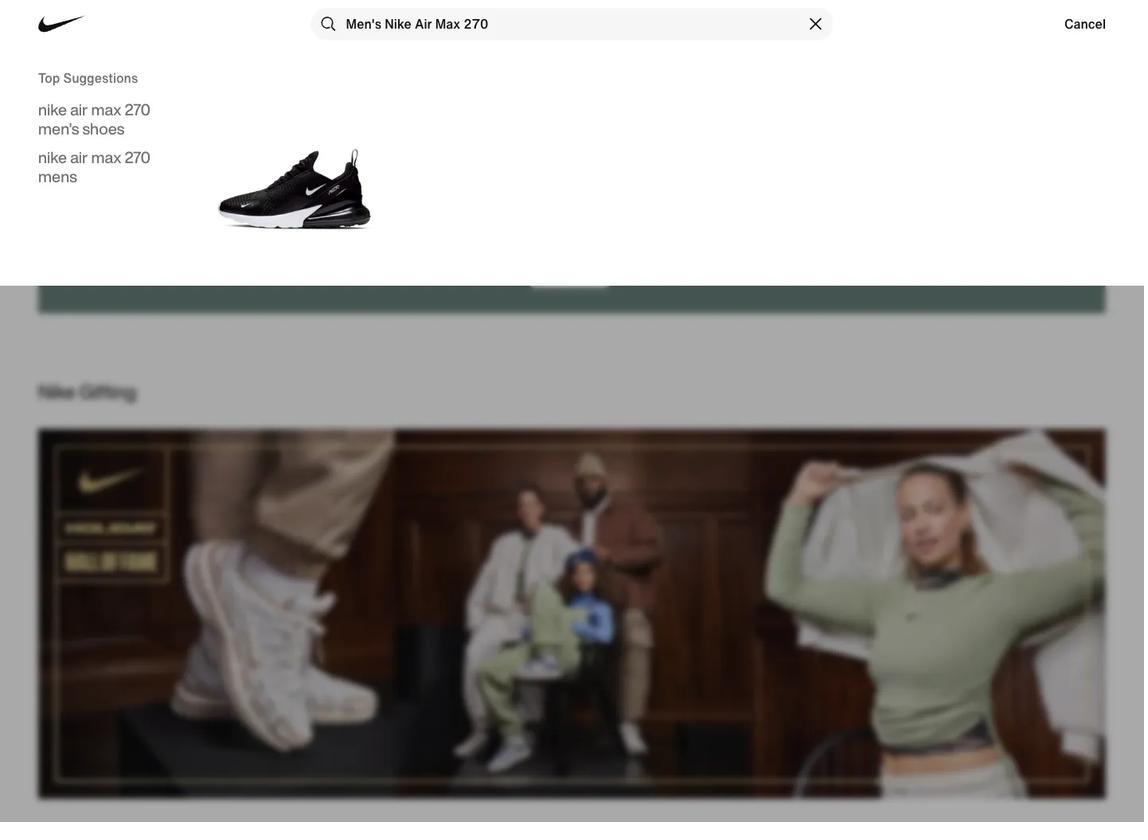 Task type: vqa. For each thing, say whether or not it's contained in the screenshot.
reason
no



Task type: locate. For each thing, give the bounding box(es) containing it.
1 vertical spatial nike
[[38, 378, 76, 406]]

sale:
[[568, 33, 598, 53]]

suggestions
[[63, 69, 138, 88]]

shoes
[[82, 117, 125, 140]]

nike for nike gifting
[[38, 378, 76, 406]]

nike
[[38, 98, 67, 121], [38, 146, 67, 169]]

0 vertical spatial nike
[[38, 98, 67, 121]]

0 horizontal spatial nike
[[38, 378, 76, 406]]

max down shoes
[[91, 146, 121, 169]]

2 max from the top
[[91, 146, 121, 169]]

air down top suggestions
[[70, 98, 88, 121]]

Search Products text field
[[311, 8, 834, 40]]

270
[[125, 98, 151, 121], [125, 146, 151, 169]]

max
[[91, 98, 121, 121], [91, 146, 121, 169]]

1 vertical spatial nike
[[38, 146, 67, 169]]

nike air max 270 men's shoes nike air max 270 mens
[[38, 98, 151, 188]]

nike air max 270 image
[[206, 69, 383, 291]]

nike inside 'main content'
[[38, 378, 76, 406]]

air down men's
[[70, 146, 88, 169]]

0 vertical spatial 270
[[125, 98, 151, 121]]

1 270 from the top
[[125, 98, 151, 121]]

max down suggestions at top left
[[91, 98, 121, 121]]

2 270 from the top
[[125, 146, 151, 169]]

1 horizontal spatial nike
[[801, 7, 821, 21]]

air
[[70, 98, 88, 121], [70, 146, 88, 169]]

almost
[[454, 33, 496, 53]]

reset search image
[[807, 14, 826, 33]]

list box
[[38, 98, 186, 196]]

$150+
[[652, 33, 690, 53]]

1 vertical spatial max
[[91, 146, 121, 169]]

nike down men's
[[38, 146, 67, 169]]

nike gifting
[[38, 378, 137, 406]]

in
[[1098, 7, 1107, 21]]

0 vertical spatial nike
[[801, 7, 821, 21]]

1 vertical spatial 270
[[125, 146, 151, 169]]

2 nike from the top
[[38, 146, 67, 169]]

gifting
[[79, 378, 137, 406]]

0 vertical spatial air
[[70, 98, 88, 121]]

menu bar
[[275, 3, 870, 51]]

nike left refurbished
[[801, 7, 821, 21]]

0 vertical spatial max
[[91, 98, 121, 121]]

nike
[[801, 7, 821, 21], [38, 378, 76, 406]]

1 air from the top
[[70, 98, 88, 121]]

mens
[[38, 165, 77, 188]]

cancel button
[[1065, 14, 1107, 33]]

2 air from the top
[[70, 146, 88, 169]]

nike left gifting on the left top of the page
[[38, 378, 76, 406]]

everything
[[500, 33, 564, 53]]

nike for nike refurbished
[[801, 7, 821, 21]]

almost everything sale: $30 off $150+
[[454, 33, 690, 53]]

top suggestions
[[38, 69, 138, 88]]

nike down top
[[38, 98, 67, 121]]

sign in button
[[1076, 1, 1107, 28]]

1 vertical spatial air
[[70, 146, 88, 169]]



Task type: describe. For each thing, give the bounding box(es) containing it.
nike refurbished link
[[798, 1, 881, 28]]

nike gifting main content
[[0, 29, 1145, 823]]

1 nike from the top
[[38, 98, 67, 121]]

nike home page image
[[30, 0, 93, 56]]

sign
[[1076, 7, 1096, 21]]

refurbished
[[823, 7, 878, 21]]

$30
[[601, 33, 626, 53]]

1 max from the top
[[91, 98, 121, 121]]

jordan image
[[38, 5, 57, 24]]

converse image
[[76, 5, 96, 24]]

nike air max 270 mens link
[[38, 146, 186, 196]]

cancel
[[1065, 14, 1107, 33]]

nike air max 270 men's shoes link
[[38, 98, 186, 148]]

|
[[1064, 7, 1066, 21]]

search image
[[319, 14, 338, 33]]

men's
[[38, 117, 79, 140]]

sign in
[[1076, 7, 1107, 21]]

list box containing nike air max 270 men's shoes
[[38, 98, 186, 196]]

off
[[629, 33, 649, 53]]

top
[[38, 69, 60, 88]]

nike refurbished
[[801, 7, 878, 21]]



